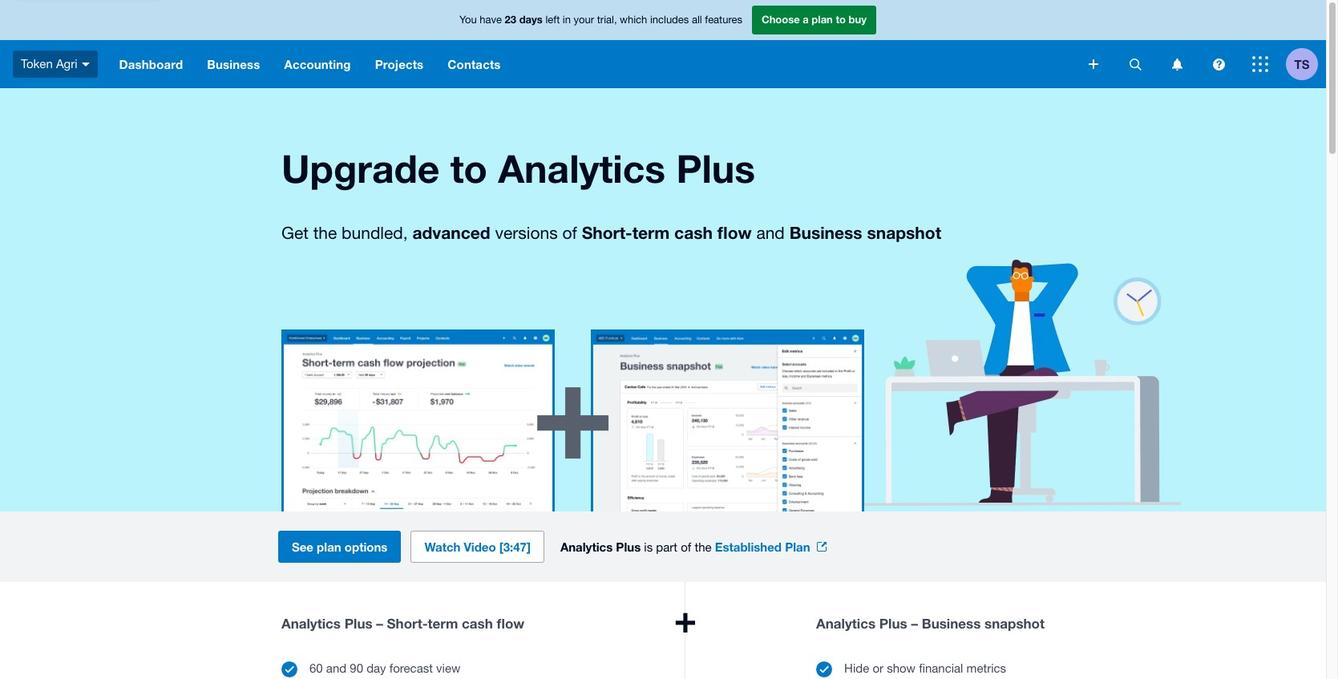 Task type: describe. For each thing, give the bounding box(es) containing it.
0 vertical spatial cash
[[674, 223, 713, 243]]

view
[[436, 662, 461, 675]]

token agri button
[[0, 40, 107, 88]]

1 vertical spatial flow
[[497, 615, 525, 632]]

plan inside banner
[[812, 13, 833, 26]]

see plan options
[[292, 540, 388, 554]]

ts
[[1295, 57, 1310, 71]]

1 horizontal spatial term
[[632, 223, 670, 243]]

2 horizontal spatial business
[[922, 615, 981, 632]]

contacts
[[448, 57, 501, 71]]

all
[[692, 14, 702, 26]]

svg image inside token agri popup button
[[81, 62, 89, 66]]

or
[[873, 662, 884, 675]]

of inside get the bundled, advanced versions of short-term cash flow and business snapshot
[[563, 223, 577, 242]]

banner containing ts
[[0, 0, 1326, 88]]

0 horizontal spatial short-
[[387, 615, 428, 632]]

financial
[[919, 662, 963, 675]]

0 horizontal spatial plan
[[317, 540, 341, 554]]

you
[[459, 14, 477, 26]]

accounting
[[284, 57, 351, 71]]

1 horizontal spatial svg image
[[1253, 56, 1269, 72]]

includes
[[650, 14, 689, 26]]

have
[[480, 14, 502, 26]]

analytics for analytics plus – business snapshot
[[816, 615, 876, 632]]

plan
[[785, 539, 810, 554]]

a
[[803, 13, 809, 26]]

[3:47]
[[499, 540, 531, 554]]

60 and 90 day forecast view
[[310, 662, 461, 675]]

advanced
[[412, 223, 490, 243]]

projects button
[[363, 40, 436, 88]]

analytics plus – short-term cash flow
[[281, 615, 525, 632]]

versions
[[495, 223, 558, 242]]

business inside popup button
[[207, 57, 260, 71]]

upgrade to analytics plus
[[281, 145, 755, 191]]

get the bundled, advanced versions of short-term cash flow and business snapshot
[[281, 223, 941, 243]]

0 horizontal spatial cash
[[462, 615, 493, 632]]

day
[[367, 662, 386, 675]]

agri
[[56, 57, 77, 70]]

your
[[574, 14, 594, 26]]

the inside analytics plus is part of the established plan
[[695, 540, 712, 554]]

of inside analytics plus is part of the established plan
[[681, 540, 691, 554]]

accounting button
[[272, 40, 363, 88]]

part
[[656, 540, 678, 554]]

projects
[[375, 57, 424, 71]]

60
[[310, 662, 323, 675]]

dashboard link
[[107, 40, 195, 88]]

– for business
[[911, 615, 918, 632]]

in
[[563, 14, 571, 26]]

the inside get the bundled, advanced versions of short-term cash flow and business snapshot
[[313, 223, 337, 242]]

+
[[674, 595, 697, 641]]

90
[[350, 662, 363, 675]]

days
[[519, 13, 543, 26]]



Task type: vqa. For each thing, say whether or not it's contained in the screenshot.
part
yes



Task type: locate. For each thing, give the bounding box(es) containing it.
0 horizontal spatial of
[[563, 223, 577, 242]]

0 horizontal spatial svg image
[[81, 62, 89, 66]]

0 vertical spatial of
[[563, 223, 577, 242]]

watch video [3:47]
[[425, 540, 531, 554]]

1 horizontal spatial the
[[695, 540, 712, 554]]

0 horizontal spatial term
[[428, 615, 458, 632]]

– up day
[[376, 615, 383, 632]]

features
[[705, 14, 743, 26]]

the right part at the bottom
[[695, 540, 712, 554]]

show
[[887, 662, 916, 675]]

0 vertical spatial and
[[756, 223, 785, 242]]

0 vertical spatial business
[[207, 57, 260, 71]]

0 vertical spatial term
[[632, 223, 670, 243]]

to left buy
[[836, 13, 846, 26]]

you have 23 days left in your trial, which includes all features
[[459, 13, 743, 26]]

plus for analytics plus is part of the established plan
[[616, 539, 641, 554]]

0 vertical spatial snapshot
[[867, 223, 941, 243]]

–
[[376, 615, 383, 632], [911, 615, 918, 632]]

0 horizontal spatial to
[[450, 145, 487, 191]]

analytics plus is part of the established plan
[[560, 539, 810, 554]]

dashboard
[[119, 57, 183, 71]]

0 vertical spatial short-
[[582, 223, 632, 243]]

0 horizontal spatial the
[[313, 223, 337, 242]]

analytics left "is" in the bottom left of the page
[[560, 539, 613, 554]]

plan
[[812, 13, 833, 26], [317, 540, 341, 554]]

video
[[464, 540, 496, 554]]

is
[[644, 540, 653, 554]]

1 vertical spatial plan
[[317, 540, 341, 554]]

1 horizontal spatial short-
[[582, 223, 632, 243]]

token agri
[[21, 57, 77, 70]]

23
[[505, 13, 516, 26]]

and inside get the bundled, advanced versions of short-term cash flow and business snapshot
[[756, 223, 785, 242]]

hide
[[844, 662, 869, 675]]

plus
[[676, 145, 755, 191], [616, 539, 641, 554], [345, 615, 373, 632], [879, 615, 908, 632]]

metrics
[[967, 662, 1006, 675]]

2 vertical spatial business
[[922, 615, 981, 632]]

banner
[[0, 0, 1326, 88]]

analytics plus – business snapshot
[[816, 615, 1045, 632]]

1 horizontal spatial flow
[[718, 223, 752, 243]]

1 vertical spatial snapshot
[[985, 615, 1045, 632]]

svg image left ts
[[1253, 56, 1269, 72]]

1 vertical spatial of
[[681, 540, 691, 554]]

1 horizontal spatial to
[[836, 13, 846, 26]]

ts button
[[1286, 40, 1326, 88]]

1 horizontal spatial plan
[[812, 13, 833, 26]]

0 horizontal spatial flow
[[497, 615, 525, 632]]

analytics up get the bundled, advanced versions of short-term cash flow and business snapshot
[[498, 145, 666, 191]]

analytics up 60
[[281, 615, 341, 632]]

buy
[[849, 13, 867, 26]]

short-
[[582, 223, 632, 243], [387, 615, 428, 632]]

forecast
[[390, 662, 433, 675]]

1 vertical spatial business
[[790, 223, 863, 243]]

jon image
[[864, 260, 1181, 506]]

0 horizontal spatial and
[[326, 662, 347, 675]]

0 vertical spatial the
[[313, 223, 337, 242]]

contacts button
[[436, 40, 513, 88]]

0 horizontal spatial business
[[207, 57, 260, 71]]

which
[[620, 14, 647, 26]]

plus for analytics plus – business snapshot
[[879, 615, 908, 632]]

0 horizontal spatial –
[[376, 615, 383, 632]]

to inside banner
[[836, 13, 846, 26]]

to
[[836, 13, 846, 26], [450, 145, 487, 191]]

token
[[21, 57, 53, 70]]

of right part at the bottom
[[681, 540, 691, 554]]

– up hide or show financial metrics
[[911, 615, 918, 632]]

0 vertical spatial to
[[836, 13, 846, 26]]

0 vertical spatial plan
[[812, 13, 833, 26]]

of
[[563, 223, 577, 242], [681, 540, 691, 554]]

0 horizontal spatial snapshot
[[867, 223, 941, 243]]

1 vertical spatial term
[[428, 615, 458, 632]]

see plan options link
[[278, 531, 401, 563]]

analytics for analytics plus is part of the established plan
[[560, 539, 613, 554]]

and
[[756, 223, 785, 242], [326, 662, 347, 675]]

1 horizontal spatial cash
[[674, 223, 713, 243]]

1 vertical spatial short-
[[387, 615, 428, 632]]

analytics up the hide
[[816, 615, 876, 632]]

of right "versions" on the top of the page
[[563, 223, 577, 242]]

1 – from the left
[[376, 615, 383, 632]]

1 horizontal spatial and
[[756, 223, 785, 242]]

1 horizontal spatial –
[[911, 615, 918, 632]]

plus for analytics plus – short-term cash flow
[[345, 615, 373, 632]]

cash
[[674, 223, 713, 243], [462, 615, 493, 632]]

bundled,
[[342, 223, 408, 242]]

options
[[345, 540, 388, 554]]

1 horizontal spatial business
[[790, 223, 863, 243]]

0 vertical spatial flow
[[718, 223, 752, 243]]

1 vertical spatial cash
[[462, 615, 493, 632]]

get
[[281, 223, 309, 242]]

1 horizontal spatial of
[[681, 540, 691, 554]]

analytics for analytics plus – short-term cash flow
[[281, 615, 341, 632]]

left
[[546, 14, 560, 26]]

svg image right agri
[[81, 62, 89, 66]]

watch
[[425, 540, 461, 554]]

choose
[[762, 13, 800, 26]]

cash flow image
[[281, 330, 555, 512]]

choose a plan to buy
[[762, 13, 867, 26]]

established plan link
[[715, 539, 826, 554]]

to up advanced
[[450, 145, 487, 191]]

svg image
[[1253, 56, 1269, 72], [81, 62, 89, 66]]

watch video [3:47] button
[[411, 531, 544, 563]]

the right get
[[313, 223, 337, 242]]

2 – from the left
[[911, 615, 918, 632]]

the
[[313, 223, 337, 242], [695, 540, 712, 554]]

term
[[632, 223, 670, 243], [428, 615, 458, 632]]

analytics
[[498, 145, 666, 191], [560, 539, 613, 554], [281, 615, 341, 632], [816, 615, 876, 632]]

1 vertical spatial the
[[695, 540, 712, 554]]

1 horizontal spatial snapshot
[[985, 615, 1045, 632]]

1 vertical spatial and
[[326, 662, 347, 675]]

hide or show financial metrics
[[844, 662, 1006, 675]]

upgrade
[[281, 145, 440, 191]]

plan right a on the top right of the page
[[812, 13, 833, 26]]

business
[[207, 57, 260, 71], [790, 223, 863, 243], [922, 615, 981, 632]]

svg image
[[1129, 58, 1141, 70], [1172, 58, 1182, 70], [1213, 58, 1225, 70], [1089, 59, 1099, 69]]

snapshot
[[867, 223, 941, 243], [985, 615, 1045, 632]]

business snapshot image
[[591, 330, 864, 512]]

plan right see at the bottom left of the page
[[317, 540, 341, 554]]

business button
[[195, 40, 272, 88]]

flow
[[718, 223, 752, 243], [497, 615, 525, 632]]

see
[[292, 540, 314, 554]]

trial,
[[597, 14, 617, 26]]

– for short-
[[376, 615, 383, 632]]

established
[[715, 539, 782, 554]]

1 vertical spatial to
[[450, 145, 487, 191]]



